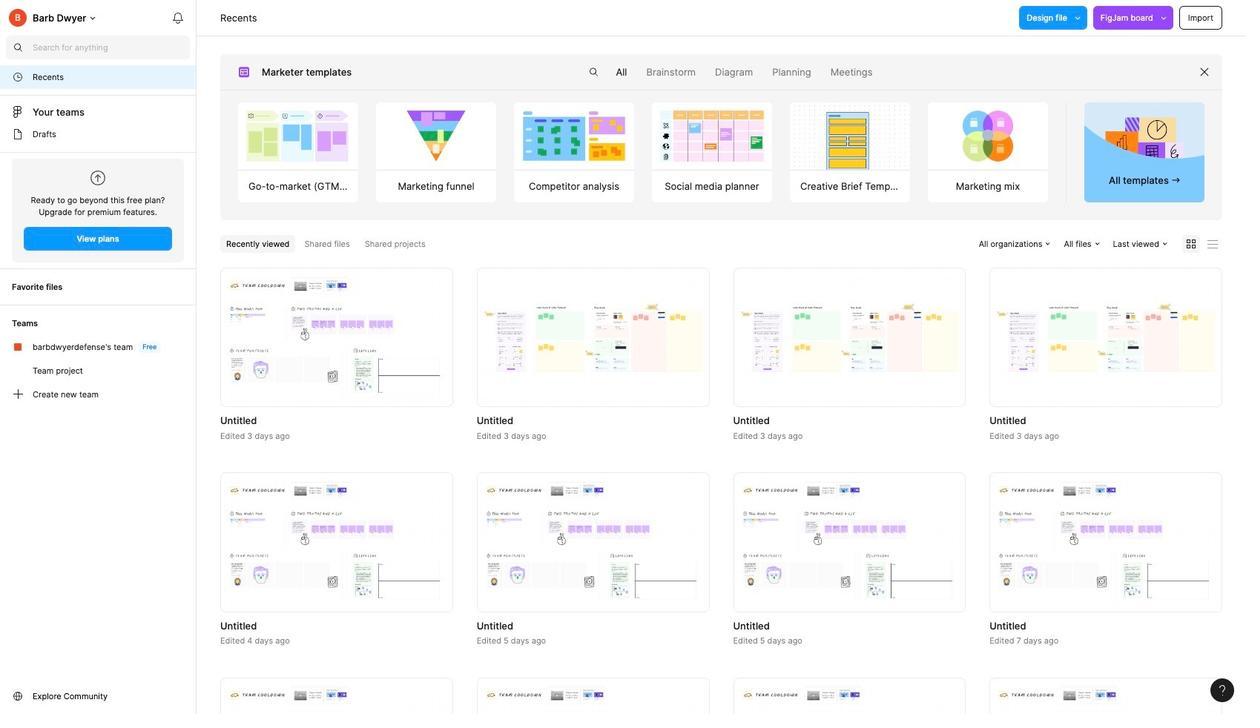 Task type: vqa. For each thing, say whether or not it's contained in the screenshot.
Ex: A Weekly Team Meeting, Starting With An Ice Breaker field at the top of the page
no



Task type: describe. For each thing, give the bounding box(es) containing it.
marketing funnel image
[[376, 102, 496, 170]]

competitor analysis image
[[514, 102, 634, 170]]

community 16 image
[[12, 691, 24, 702]]

Search for anything text field
[[33, 42, 190, 53]]

marketing mix image
[[928, 102, 1048, 170]]

bell 32 image
[[166, 6, 190, 30]]

recent 16 image
[[12, 71, 24, 83]]

0 vertical spatial search 32 image
[[6, 36, 30, 59]]



Task type: locate. For each thing, give the bounding box(es) containing it.
see all all templates image
[[1106, 116, 1184, 168]]

0 horizontal spatial search 32 image
[[6, 36, 30, 59]]

file thumbnail image
[[228, 277, 446, 398], [484, 304, 702, 372], [741, 304, 959, 372], [997, 304, 1215, 372], [228, 482, 446, 603], [484, 482, 702, 603], [741, 482, 959, 603], [997, 482, 1215, 603], [228, 687, 446, 714], [484, 687, 702, 714], [741, 687, 959, 714], [997, 687, 1215, 714]]

search 32 image
[[6, 36, 30, 59], [582, 60, 606, 84]]

1 vertical spatial search 32 image
[[582, 60, 606, 84]]

social media planner image
[[652, 102, 772, 170]]

search 32 image up competitor analysis image
[[582, 60, 606, 84]]

go-to-market (gtm) strategy image
[[238, 102, 358, 170]]

search 32 image up recent 16 icon
[[6, 36, 30, 59]]

1 horizontal spatial search 32 image
[[582, 60, 606, 84]]

creative brief template image
[[783, 102, 917, 170]]

page 16 image
[[12, 128, 24, 140]]



